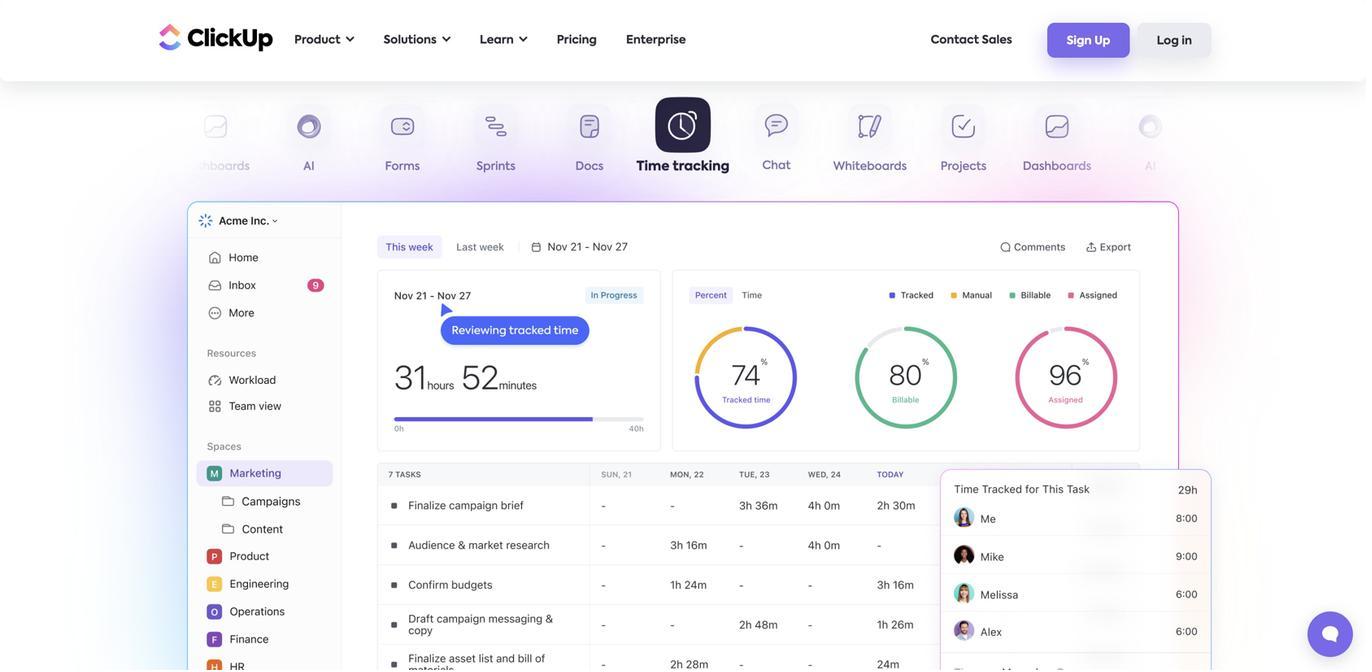 Task type: locate. For each thing, give the bounding box(es) containing it.
sales
[[982, 35, 1012, 46]]

whiteboards button
[[823, 104, 917, 179]]

ai
[[303, 161, 315, 172], [1145, 161, 1156, 172]]

1 forms button from the left
[[356, 104, 449, 179]]

enterprise link
[[618, 24, 694, 57]]

log in link
[[1137, 23, 1212, 58]]

2 forms button from the left
[[1197, 104, 1291, 179]]

0 horizontal spatial ai
[[303, 161, 315, 172]]

0 horizontal spatial forms button
[[356, 104, 449, 179]]

0 horizontal spatial ai button
[[262, 104, 356, 179]]

1 horizontal spatial dashboards button
[[1010, 104, 1104, 179]]

1 horizontal spatial forms button
[[1197, 104, 1291, 179]]

0 horizontal spatial projects button
[[75, 104, 169, 179]]

time tracking
[[637, 161, 730, 174]]

1 horizontal spatial forms
[[1227, 161, 1262, 172]]

1 horizontal spatial ai
[[1145, 161, 1156, 172]]

docs
[[575, 161, 604, 172]]

learn button
[[472, 24, 536, 57]]

1 horizontal spatial projects
[[941, 161, 987, 172]]

time tracking image
[[187, 202, 1179, 670], [886, 451, 1232, 670]]

ai button
[[262, 104, 356, 179], [1104, 104, 1197, 179]]

forms button
[[356, 104, 449, 179], [1197, 104, 1291, 179]]

log
[[1157, 36, 1179, 47]]

projects
[[99, 161, 145, 172], [941, 161, 987, 172]]

log in
[[1157, 36, 1192, 47]]

1 horizontal spatial ai button
[[1104, 104, 1197, 179]]

pricing
[[557, 35, 597, 46]]

1 horizontal spatial projects button
[[917, 104, 1010, 179]]

up
[[1095, 36, 1110, 47]]

1 forms from the left
[[385, 161, 420, 172]]

0 horizontal spatial dashboards
[[181, 161, 250, 172]]

dashboards button
[[169, 104, 262, 179], [1010, 104, 1104, 179]]

projects button
[[75, 104, 169, 179], [917, 104, 1010, 179]]

0 horizontal spatial projects
[[99, 161, 145, 172]]

tracking
[[673, 161, 730, 174]]

0 horizontal spatial forms
[[385, 161, 420, 172]]

1 projects from the left
[[99, 161, 145, 172]]

2 ai button from the left
[[1104, 104, 1197, 179]]

2 dashboards button from the left
[[1010, 104, 1104, 179]]

forms
[[385, 161, 420, 172], [1227, 161, 1262, 172]]

contact sales
[[931, 35, 1012, 46]]

in
[[1182, 36, 1192, 47]]

0 horizontal spatial dashboards button
[[169, 104, 262, 179]]

chat button
[[730, 102, 823, 177]]

1 horizontal spatial dashboards
[[1023, 161, 1091, 172]]

dashboards
[[181, 161, 250, 172], [1023, 161, 1091, 172]]

sign
[[1067, 36, 1092, 47]]



Task type: describe. For each thing, give the bounding box(es) containing it.
docs button
[[543, 104, 636, 179]]

contact
[[931, 35, 979, 46]]

2 ai from the left
[[1145, 161, 1156, 172]]

contact sales link
[[923, 24, 1020, 57]]

solutions button
[[375, 24, 459, 57]]

learn
[[480, 35, 514, 46]]

2 dashboards from the left
[[1023, 161, 1091, 172]]

chat
[[762, 159, 791, 171]]

sprints
[[477, 161, 516, 172]]

product
[[294, 35, 340, 46]]

1 projects button from the left
[[75, 104, 169, 179]]

sign up
[[1067, 36, 1110, 47]]

product button
[[286, 24, 362, 57]]

time tracking button
[[636, 98, 730, 179]]

sprints button
[[449, 104, 543, 179]]

2 forms from the left
[[1227, 161, 1262, 172]]

sign up button
[[1047, 23, 1130, 58]]

1 ai button from the left
[[262, 104, 356, 179]]

clickup image
[[155, 22, 273, 53]]

solutions
[[384, 35, 437, 46]]

pricing link
[[549, 24, 605, 57]]

2 projects from the left
[[941, 161, 987, 172]]

1 dashboards from the left
[[181, 161, 250, 172]]

whiteboards
[[833, 161, 907, 172]]

time
[[637, 161, 670, 174]]

1 ai from the left
[[303, 161, 315, 172]]

2 projects button from the left
[[917, 104, 1010, 179]]

1 dashboards button from the left
[[169, 104, 262, 179]]

enterprise
[[626, 35, 686, 46]]



Task type: vqa. For each thing, say whether or not it's contained in the screenshot.
TIME TRACKING image
yes



